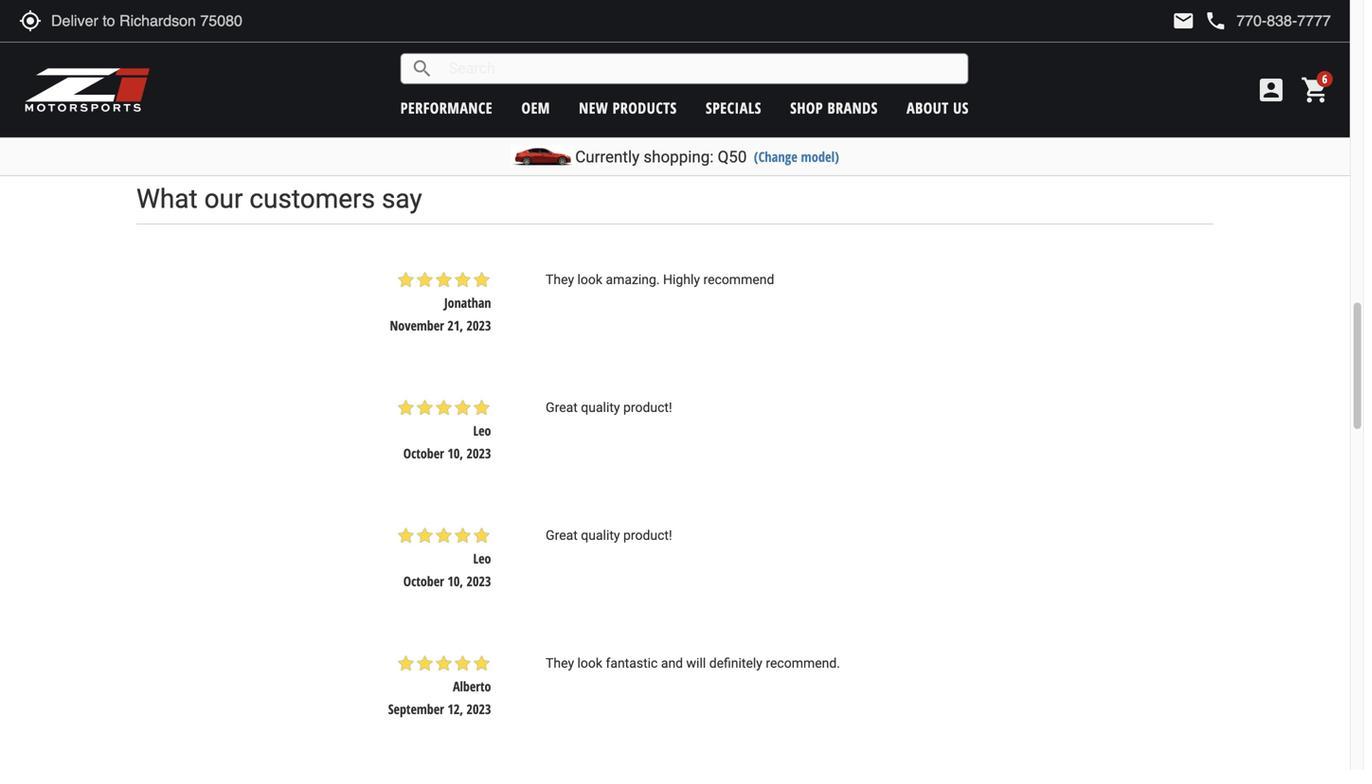 Task type: vqa. For each thing, say whether or not it's contained in the screenshot.
2nd Kit from the left
yes



Task type: locate. For each thing, give the bounding box(es) containing it.
z1 inside z1 splined closed end lug nut kit - chrome
[[1012, 41, 1024, 59]]

us
[[953, 98, 969, 118]]

2 great from the top
[[546, 528, 578, 543]]

black right type
[[560, 56, 588, 74]]

2 black from the left
[[739, 56, 766, 74]]

closed inside z1 splined closed end lug nut kit - black star star star star star (10) $49.99
[[718, 41, 752, 59]]

- inside z1 splined closed end lug nut kit - black star star star star star (10) $49.99
[[731, 56, 736, 74]]

oem for oem
[[521, 98, 550, 118]]

0 horizontal spatial z1
[[662, 41, 674, 59]]

type
[[522, 41, 546, 59]]

1 nismo from the left
[[155, 41, 191, 59]]

1 vertical spatial product!
[[623, 528, 672, 543]]

they left amazing. on the left top
[[546, 272, 574, 288]]

2 leo from the top
[[473, 550, 491, 568]]

shop brands link
[[790, 98, 878, 118]]

2 quality from the top
[[581, 528, 620, 543]]

- up specials
[[731, 56, 736, 74]]

0 horizontal spatial nut
[[799, 41, 818, 59]]

1 they from the top
[[546, 272, 574, 288]]

end for z1 splined closed end lug nut kit - chrome
[[1105, 41, 1124, 59]]

they for star star star star star jonathan november 21, 2023
[[546, 272, 574, 288]]

2 end from the left
[[1105, 41, 1124, 59]]

1 quality from the top
[[581, 400, 620, 416]]

z1
[[662, 41, 674, 59], [1012, 41, 1024, 59]]

nut inside z1 splined closed end lug nut kit - chrome
[[1149, 41, 1168, 59]]

z1 inside z1 splined closed end lug nut kit - black star star star star star (10) $49.99
[[662, 41, 674, 59]]

performance link
[[400, 98, 493, 118]]

shank
[[429, 41, 460, 59], [487, 41, 519, 59]]

(31)
[[612, 79, 634, 94]]

look left fantastic
[[577, 656, 603, 671]]

nuts
[[571, 41, 595, 59], [387, 56, 411, 74]]

0 vertical spatial look
[[577, 272, 603, 288]]

- right single
[[945, 56, 949, 74]]

spec
[[972, 41, 996, 59]]

oem left the $59.99
[[521, 98, 550, 118]]

account_box link
[[1251, 75, 1291, 105]]

splined inside z1 splined closed end lug nut kit - black star star star star star (10) $49.99
[[677, 41, 715, 59]]

z1 for z1 splined closed end lug nut kit - black star star star star star (10) $49.99
[[662, 41, 674, 59]]

21,
[[447, 317, 463, 335]]

infiniti
[[390, 41, 425, 59]]

black up $49.99
[[739, 56, 766, 74]]

nut inside z1 splined closed end lug nut kit - black star star star star star (10) $49.99
[[799, 41, 818, 59]]

4 2023 from the top
[[467, 700, 491, 718]]

4 lug from the left
[[1127, 41, 1145, 59]]

say
[[382, 183, 422, 215]]

lug
[[463, 41, 481, 59], [549, 41, 568, 59], [777, 41, 795, 59], [1127, 41, 1145, 59]]

closed inside z1 splined closed end lug nut kit - chrome
[[1068, 41, 1102, 59]]

look left amazing. on the left top
[[577, 272, 603, 288]]

- for z1 splined closed end lug nut kit - chrome
[[1075, 56, 1079, 74]]

0 vertical spatial product!
[[623, 400, 672, 416]]

nismo 57cr clubsport spec wheel - single - black star star star star star (15) $639.50
[[852, 41, 996, 119]]

nismo for nismo valve stem cap set
[[155, 41, 191, 59]]

oem
[[316, 41, 340, 59], [521, 98, 550, 118]]

$639.50
[[904, 101, 944, 119]]

oem inside the oem nissan / infiniti shank lug nuts star star star (2) $8.24
[[316, 41, 340, 59]]

end
[[755, 41, 774, 59], [1105, 41, 1124, 59]]

1 horizontal spatial shank
[[487, 41, 519, 59]]

2 star star star star star leo october 10, 2023 from the top
[[396, 526, 491, 590]]

nismo left valve
[[155, 41, 191, 59]]

1 black from the left
[[560, 56, 588, 74]]

definitely
[[709, 656, 763, 671]]

splined for z1 splined closed end lug nut kit - chrome
[[1027, 41, 1065, 59]]

amazing.
[[606, 272, 660, 288]]

1 horizontal spatial nut
[[1149, 41, 1168, 59]]

star star star star star leo october 10, 2023
[[396, 398, 491, 462], [396, 526, 491, 590]]

splined right "spec"
[[1027, 41, 1065, 59]]

2 nismo from the left
[[852, 41, 888, 59]]

1 horizontal spatial nismo
[[852, 41, 888, 59]]

1 horizontal spatial kit
[[1171, 41, 1186, 59]]

splined right 'or'
[[677, 41, 715, 59]]

- up star_half
[[598, 41, 603, 59]]

0 horizontal spatial splined
[[677, 41, 715, 59]]

leo
[[473, 422, 491, 440], [473, 550, 491, 568]]

our
[[204, 183, 243, 215]]

2 shank from the left
[[487, 41, 519, 59]]

1 vertical spatial october
[[403, 572, 444, 590]]

shopping_cart link
[[1296, 75, 1331, 105]]

0 horizontal spatial nismo
[[155, 41, 191, 59]]

end inside z1 splined closed end lug nut kit - chrome
[[1105, 41, 1124, 59]]

1 vertical spatial great quality product!
[[546, 528, 672, 543]]

kit left wheel
[[821, 41, 836, 59]]

z1 right 'or'
[[662, 41, 674, 59]]

black
[[560, 56, 588, 74], [739, 56, 766, 74], [953, 56, 980, 74]]

0 horizontal spatial kit
[[821, 41, 836, 59]]

star star star star star alberto september 12, 2023
[[388, 654, 491, 718]]

0 vertical spatial oem
[[316, 41, 340, 59]]

- for z1 splined closed end lug nut kit - black star star star star star (10) $49.99
[[731, 56, 736, 74]]

shank inside shank type lug nuts - chrome or black star star star star star_half (31) $59.99
[[487, 41, 519, 59]]

10,
[[447, 444, 463, 462], [447, 572, 463, 590]]

1 vertical spatial they
[[546, 656, 574, 671]]

0 vertical spatial great
[[546, 400, 578, 416]]

closed
[[718, 41, 752, 59], [1068, 41, 1102, 59]]

0 vertical spatial october
[[403, 444, 444, 462]]

1 kit from the left
[[821, 41, 836, 59]]

great
[[546, 400, 578, 416], [546, 528, 578, 543]]

black up "(15)"
[[953, 56, 980, 74]]

oem for oem nissan / infiniti shank lug nuts star star star (2) $8.24
[[316, 41, 340, 59]]

model)
[[801, 147, 839, 166]]

or
[[649, 41, 660, 59]]

they look fantastic and will definitely recommend.
[[546, 656, 840, 671]]

shopping_cart
[[1301, 75, 1331, 105]]

black for z1 splined closed end lug nut kit - black star star star star star (10) $49.99
[[739, 56, 766, 74]]

specials link
[[706, 98, 762, 118]]

end inside z1 splined closed end lug nut kit - black star star star star star (10) $49.99
[[755, 41, 774, 59]]

2 lug from the left
[[549, 41, 568, 59]]

kit
[[821, 41, 836, 59], [1171, 41, 1186, 59]]

1 great quality product! from the top
[[546, 400, 672, 416]]

1 great from the top
[[546, 400, 578, 416]]

0 vertical spatial 10,
[[447, 444, 463, 462]]

0 horizontal spatial oem
[[316, 41, 340, 59]]

1 vertical spatial star star star star star leo october 10, 2023
[[396, 526, 491, 590]]

1 end from the left
[[755, 41, 774, 59]]

black inside z1 splined closed end lug nut kit - black star star star star star (10) $49.99
[[739, 56, 766, 74]]

nut for z1 splined closed end lug nut kit - chrome
[[1149, 41, 1168, 59]]

0 horizontal spatial nuts
[[387, 56, 411, 74]]

they
[[546, 272, 574, 288], [546, 656, 574, 671]]

jonathan
[[444, 294, 491, 312]]

kit inside z1 splined closed end lug nut kit - black star star star star star (10) $49.99
[[821, 41, 836, 59]]

1 leo from the top
[[473, 422, 491, 440]]

z1 right "spec"
[[1012, 41, 1024, 59]]

they look amazing. highly recommend
[[546, 272, 774, 288]]

currently
[[575, 147, 640, 166]]

closed for z1 splined closed end lug nut kit - chrome
[[1068, 41, 1102, 59]]

black inside nismo 57cr clubsport spec wheel - single - black star star star star star (15) $639.50
[[953, 56, 980, 74]]

new products
[[579, 98, 677, 118]]

chrome
[[606, 41, 646, 59], [1082, 56, 1123, 74]]

1 horizontal spatial end
[[1105, 41, 1124, 59]]

1 horizontal spatial nuts
[[571, 41, 595, 59]]

nissan
[[344, 41, 378, 59]]

1 vertical spatial 10,
[[447, 572, 463, 590]]

what our customers say
[[136, 183, 422, 215]]

1 horizontal spatial closed
[[1068, 41, 1102, 59]]

product!
[[623, 400, 672, 416], [623, 528, 672, 543]]

nuts right /
[[387, 56, 411, 74]]

q50
[[718, 147, 747, 166]]

nut for z1 splined closed end lug nut kit - black star star star star star (10) $49.99
[[799, 41, 818, 59]]

oem left nissan
[[316, 41, 340, 59]]

1 closed from the left
[[718, 41, 752, 59]]

1 vertical spatial leo
[[473, 550, 491, 568]]

highly
[[663, 272, 700, 288]]

2 look from the top
[[577, 656, 603, 671]]

1 look from the top
[[577, 272, 603, 288]]

shank left type
[[487, 41, 519, 59]]

1 horizontal spatial chrome
[[1082, 56, 1123, 74]]

1 shank from the left
[[429, 41, 460, 59]]

1 2023 from the top
[[467, 317, 491, 335]]

clubsport
[[920, 41, 969, 59]]

end for z1 splined closed end lug nut kit - black star star star star star (10) $49.99
[[755, 41, 774, 59]]

-
[[598, 41, 603, 59], [731, 56, 736, 74], [904, 56, 908, 74], [945, 56, 949, 74], [1075, 56, 1079, 74]]

2 they from the top
[[546, 656, 574, 671]]

(change model) link
[[754, 147, 839, 166]]

my_location
[[19, 9, 42, 32]]

0 vertical spatial great quality product!
[[546, 400, 672, 416]]

1 october from the top
[[403, 444, 444, 462]]

nismo
[[155, 41, 191, 59], [852, 41, 888, 59]]

stem
[[225, 41, 252, 59]]

1 vertical spatial great
[[546, 528, 578, 543]]

look
[[577, 272, 603, 288], [577, 656, 603, 671]]

kit down mail link
[[1171, 41, 1186, 59]]

1 horizontal spatial oem
[[521, 98, 550, 118]]

nismo left 57cr
[[852, 41, 888, 59]]

and
[[661, 656, 683, 671]]

about us link
[[907, 98, 969, 118]]

nismo for nismo 57cr clubsport spec wheel - single - black star star star star star (15) $639.50
[[852, 41, 888, 59]]

0 horizontal spatial black
[[560, 56, 588, 74]]

chrome inside z1 splined closed end lug nut kit - chrome
[[1082, 56, 1123, 74]]

0 vertical spatial quality
[[581, 400, 620, 416]]

3 lug from the left
[[777, 41, 795, 59]]

nuts inside the oem nissan / infiniti shank lug nuts star star star (2) $8.24
[[387, 56, 411, 74]]

(change
[[754, 147, 798, 166]]

2 horizontal spatial black
[[953, 56, 980, 74]]

great quality product!
[[546, 400, 672, 416], [546, 528, 672, 543]]

splined for z1 splined closed end lug nut kit - black star star star star star (10) $49.99
[[677, 41, 715, 59]]

0 vertical spatial leo
[[473, 422, 491, 440]]

2 2023 from the top
[[467, 444, 491, 462]]

z1 for z1 splined closed end lug nut kit - chrome
[[1012, 41, 1024, 59]]

november
[[390, 317, 444, 335]]

2 nut from the left
[[1149, 41, 1168, 59]]

- inside z1 splined closed end lug nut kit - chrome
[[1075, 56, 1079, 74]]

1 vertical spatial oem
[[521, 98, 550, 118]]

1 lug from the left
[[463, 41, 481, 59]]

0 vertical spatial star star star star star leo october 10, 2023
[[396, 398, 491, 462]]

1 horizontal spatial black
[[739, 56, 766, 74]]

will
[[686, 656, 706, 671]]

products
[[613, 98, 677, 118]]

0 horizontal spatial end
[[755, 41, 774, 59]]

0 horizontal spatial closed
[[718, 41, 752, 59]]

look for star star star star star jonathan november 21, 2023
[[577, 272, 603, 288]]

star
[[380, 77, 399, 96], [399, 77, 418, 96], [418, 77, 437, 96], [514, 77, 533, 96], [533, 77, 552, 96], [552, 77, 571, 96], [571, 77, 590, 96], [689, 77, 708, 96], [708, 77, 727, 96], [727, 77, 746, 96], [746, 77, 765, 96], [765, 77, 784, 96], [864, 77, 883, 96], [883, 77, 902, 96], [902, 77, 921, 96], [921, 77, 940, 96], [940, 77, 959, 96], [396, 271, 415, 290], [415, 271, 434, 290], [434, 271, 453, 290], [453, 271, 472, 290], [472, 271, 491, 290], [396, 398, 415, 417], [415, 398, 434, 417], [434, 398, 453, 417], [453, 398, 472, 417], [472, 398, 491, 417], [396, 526, 415, 545], [415, 526, 434, 545], [434, 526, 453, 545], [453, 526, 472, 545], [472, 526, 491, 545], [396, 654, 415, 673], [415, 654, 434, 673], [434, 654, 453, 673], [453, 654, 472, 673], [472, 654, 491, 673]]

0 horizontal spatial shank
[[429, 41, 460, 59]]

2 splined from the left
[[1027, 41, 1065, 59]]

about us
[[907, 98, 969, 118]]

2023
[[467, 317, 491, 335], [467, 444, 491, 462], [467, 572, 491, 590], [467, 700, 491, 718]]

splined inside z1 splined closed end lug nut kit - chrome
[[1027, 41, 1065, 59]]

- right "spec"
[[1075, 56, 1079, 74]]

search
[[411, 57, 434, 80]]

0 vertical spatial they
[[546, 272, 574, 288]]

nuts up star_half
[[571, 41, 595, 59]]

shank up the "(2)"
[[429, 41, 460, 59]]

kit inside z1 splined closed end lug nut kit - chrome
[[1171, 41, 1186, 59]]

2 z1 from the left
[[1012, 41, 1024, 59]]

1 vertical spatial look
[[577, 656, 603, 671]]

1 vertical spatial quality
[[581, 528, 620, 543]]

0 horizontal spatial chrome
[[606, 41, 646, 59]]

they left fantastic
[[546, 656, 574, 671]]

3 black from the left
[[953, 56, 980, 74]]

2 closed from the left
[[1068, 41, 1102, 59]]

nismo inside nismo 57cr clubsport spec wheel - single - black star star star star star (15) $639.50
[[852, 41, 888, 59]]

quality
[[581, 400, 620, 416], [581, 528, 620, 543]]

mail link
[[1172, 9, 1195, 32]]

1 splined from the left
[[677, 41, 715, 59]]

october
[[403, 444, 444, 462], [403, 572, 444, 590]]

nut
[[799, 41, 818, 59], [1149, 41, 1168, 59]]

1 star star star star star leo october 10, 2023 from the top
[[396, 398, 491, 462]]

(2)
[[440, 79, 455, 94]]

1 horizontal spatial z1
[[1012, 41, 1024, 59]]

1 z1 from the left
[[662, 41, 674, 59]]

splined
[[677, 41, 715, 59], [1027, 41, 1065, 59]]

look for star star star star star alberto september 12, 2023
[[577, 656, 603, 671]]

1 horizontal spatial splined
[[1027, 41, 1065, 59]]

2 kit from the left
[[1171, 41, 1186, 59]]

brands
[[828, 98, 878, 118]]

recommend.
[[766, 656, 840, 671]]

black inside shank type lug nuts - chrome or black star star star star star_half (31) $59.99
[[560, 56, 588, 74]]

1 nut from the left
[[799, 41, 818, 59]]

set
[[277, 41, 293, 59]]



Task type: describe. For each thing, give the bounding box(es) containing it.
shop
[[790, 98, 823, 118]]

- for nismo 57cr clubsport spec wheel - single - black star star star star star (15) $639.50
[[945, 56, 949, 74]]

1 product! from the top
[[623, 400, 672, 416]]

phone link
[[1204, 9, 1331, 32]]

z1 motorsports logo image
[[24, 66, 151, 114]]

/
[[381, 41, 387, 59]]

(10)
[[787, 79, 809, 94]]

cap
[[255, 41, 274, 59]]

nismo valve stem cap set
[[155, 41, 293, 59]]

september
[[388, 700, 444, 718]]

(15)
[[962, 79, 984, 94]]

wheel
[[868, 56, 900, 74]]

valve
[[194, 41, 222, 59]]

shank inside the oem nissan / infiniti shank lug nuts star star star (2) $8.24
[[429, 41, 460, 59]]

- left single
[[904, 56, 908, 74]]

$49.99
[[732, 101, 766, 119]]

about
[[907, 98, 949, 118]]

shank type lug nuts - chrome or black star star star star star_half (31) $59.99
[[487, 41, 660, 119]]

single
[[911, 56, 942, 74]]

mail phone
[[1172, 9, 1227, 32]]

kit for z1 splined closed end lug nut kit - black star star star star star (10) $49.99
[[821, 41, 836, 59]]

2023 inside the star star star star star jonathan november 21, 2023
[[467, 317, 491, 335]]

alberto
[[453, 678, 491, 696]]

$59.99
[[557, 101, 591, 119]]

oem nissan / infiniti shank lug nuts star star star (2) $8.24
[[316, 41, 481, 119]]

Search search field
[[434, 54, 968, 83]]

mail
[[1172, 9, 1195, 32]]

nuts inside shank type lug nuts - chrome or black star star star star star_half (31) $59.99
[[571, 41, 595, 59]]

lug inside z1 splined closed end lug nut kit - black star star star star star (10) $49.99
[[777, 41, 795, 59]]

oem link
[[521, 98, 550, 118]]

currently shopping: q50 (change model)
[[575, 147, 839, 166]]

shop brands
[[790, 98, 878, 118]]

they for star star star star star alberto september 12, 2023
[[546, 656, 574, 671]]

2 great quality product! from the top
[[546, 528, 672, 543]]

12,
[[447, 700, 463, 718]]

recommend
[[703, 272, 774, 288]]

chrome inside shank type lug nuts - chrome or black star star star star star_half (31) $59.99
[[606, 41, 646, 59]]

lug inside shank type lug nuts - chrome or black star star star star star_half (31) $59.99
[[549, 41, 568, 59]]

shopping:
[[644, 147, 714, 166]]

2 product! from the top
[[623, 528, 672, 543]]

phone
[[1204, 9, 1227, 32]]

z1 splined closed end lug nut kit - chrome
[[1012, 41, 1186, 74]]

black for nismo 57cr clubsport spec wheel - single - black star star star star star (15) $639.50
[[953, 56, 980, 74]]

lug inside z1 splined closed end lug nut kit - chrome
[[1127, 41, 1145, 59]]

customers
[[250, 183, 375, 215]]

performance
[[400, 98, 493, 118]]

fantastic
[[606, 656, 658, 671]]

star_half
[[590, 77, 609, 96]]

what
[[136, 183, 198, 215]]

- inside shank type lug nuts - chrome or black star star star star star_half (31) $59.99
[[598, 41, 603, 59]]

account_box
[[1256, 75, 1287, 105]]

star star star star star jonathan november 21, 2023
[[390, 271, 491, 335]]

57cr
[[891, 41, 916, 59]]

$8.24
[[385, 101, 413, 119]]

new
[[579, 98, 608, 118]]

2 10, from the top
[[447, 572, 463, 590]]

z1 splined closed end lug nut kit - black star star star star star (10) $49.99
[[662, 41, 836, 119]]

2 october from the top
[[403, 572, 444, 590]]

1 10, from the top
[[447, 444, 463, 462]]

kit for z1 splined closed end lug nut kit - chrome
[[1171, 41, 1186, 59]]

3 2023 from the top
[[467, 572, 491, 590]]

lug inside the oem nissan / infiniti shank lug nuts star star star (2) $8.24
[[463, 41, 481, 59]]

specials
[[706, 98, 762, 118]]

closed for z1 splined closed end lug nut kit - black star star star star star (10) $49.99
[[718, 41, 752, 59]]

2023 inside star star star star star alberto september 12, 2023
[[467, 700, 491, 718]]

new products link
[[579, 98, 677, 118]]



